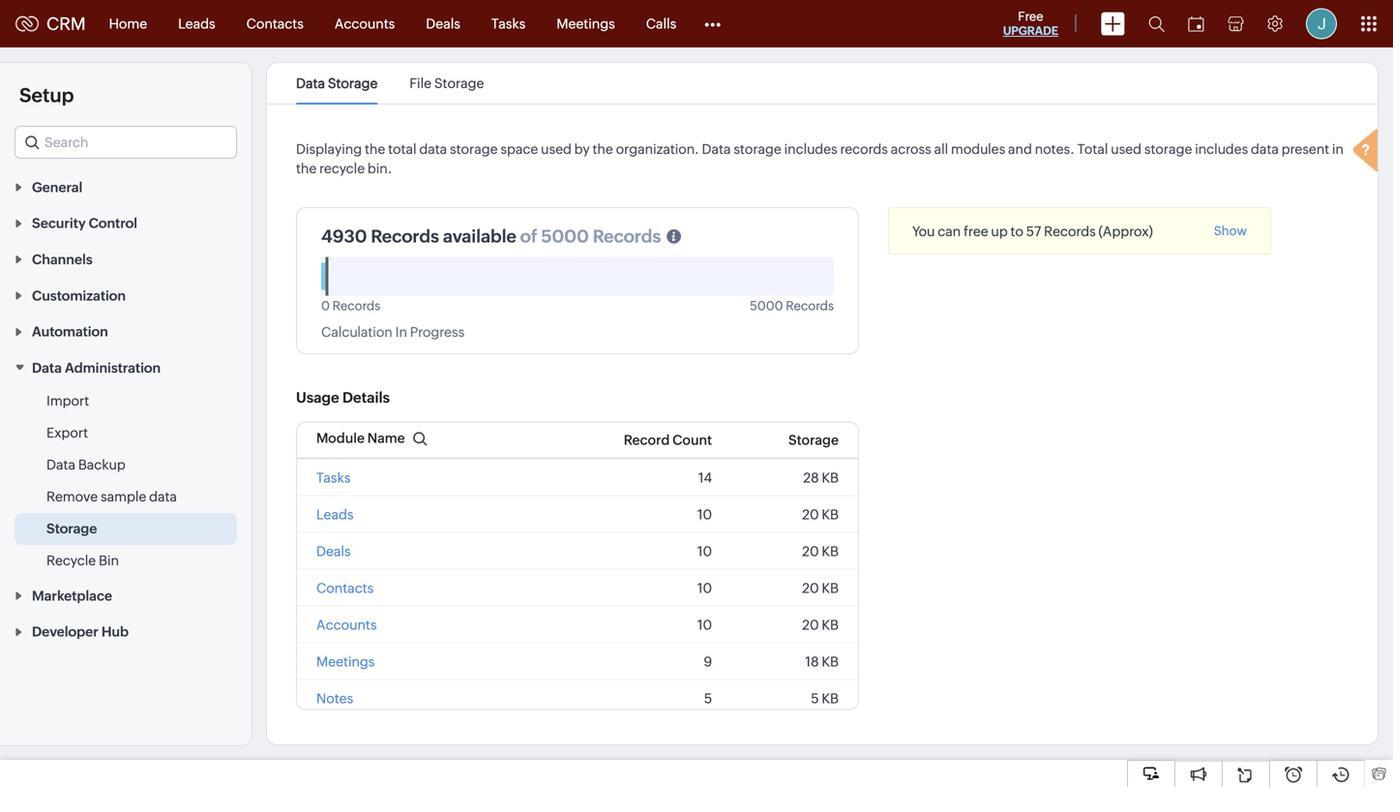 Task type: describe. For each thing, give the bounding box(es) containing it.
recycle
[[46, 553, 96, 568]]

3 storage from the left
[[1145, 141, 1193, 157]]

5 for 5 kb
[[811, 691, 820, 706]]

modules
[[952, 141, 1006, 157]]

sample
[[101, 489, 146, 504]]

security control
[[32, 216, 137, 231]]

2 horizontal spatial the
[[593, 141, 614, 157]]

kb for meetings
[[822, 654, 839, 669]]

details
[[343, 389, 390, 406]]

up
[[992, 224, 1008, 239]]

2 storage from the left
[[734, 141, 782, 157]]

loading image
[[1349, 126, 1388, 179]]

contacts link
[[231, 0, 319, 47]]

20 for contacts
[[803, 580, 820, 596]]

5 kb
[[811, 691, 839, 706]]

storage right file
[[434, 76, 484, 91]]

record
[[624, 432, 670, 448]]

10 for deals
[[698, 543, 713, 559]]

free upgrade
[[1004, 9, 1059, 37]]

bin
[[99, 553, 119, 568]]

1 horizontal spatial data
[[419, 141, 447, 157]]

Other Modules field
[[692, 8, 734, 39]]

kb for notes
[[822, 691, 839, 706]]

records for 5000 records
[[786, 299, 834, 313]]

14
[[699, 470, 713, 485]]

in
[[1333, 141, 1345, 157]]

notes.
[[1036, 141, 1075, 157]]

20 kb for contacts
[[803, 580, 839, 596]]

backup
[[78, 457, 126, 472]]

usage details
[[296, 389, 390, 406]]

displaying the total data storage space used by the organization. data storage includes records across all modules  and notes. total used storage includes data present in the recycle bin.
[[296, 141, 1345, 176]]

18
[[806, 654, 820, 669]]

export link
[[46, 423, 88, 442]]

free
[[1019, 9, 1044, 24]]

general button
[[0, 168, 252, 205]]

across
[[891, 141, 932, 157]]

accounts inside "link"
[[335, 16, 395, 31]]

1 vertical spatial meetings
[[317, 654, 375, 669]]

data administration button
[[0, 349, 252, 385]]

0 records
[[321, 299, 381, 313]]

1 horizontal spatial 5000
[[750, 299, 784, 313]]

remove sample data link
[[46, 487, 177, 506]]

0 horizontal spatial leads
[[178, 16, 215, 31]]

search image
[[1149, 15, 1166, 32]]

search element
[[1137, 0, 1177, 47]]

records
[[841, 141, 889, 157]]

customization
[[32, 288, 126, 303]]

import
[[46, 393, 89, 409]]

data backup
[[46, 457, 126, 472]]

kb for tasks
[[822, 470, 839, 485]]

1 horizontal spatial meetings
[[557, 16, 615, 31]]

hub
[[102, 624, 129, 640]]

0 horizontal spatial 5000
[[542, 227, 589, 246]]

organization.
[[616, 141, 700, 157]]

10 for leads
[[698, 507, 713, 522]]

accounts link
[[319, 0, 411, 47]]

20 kb for leads
[[803, 507, 839, 522]]

kb for deals
[[822, 543, 839, 559]]

space
[[501, 141, 538, 157]]

data backup link
[[46, 455, 126, 474]]

file
[[410, 76, 432, 91]]

0 vertical spatial deals
[[426, 16, 461, 31]]

marketplace button
[[0, 577, 252, 613]]

of
[[521, 227, 538, 246]]

available
[[443, 227, 517, 246]]

present
[[1282, 141, 1330, 157]]

storage down accounts "link"
[[328, 76, 378, 91]]

storage inside data administration region
[[46, 521, 97, 536]]

administration
[[65, 360, 161, 376]]

developer hub
[[32, 624, 129, 640]]

1 includes from the left
[[785, 141, 838, 157]]

name
[[368, 430, 405, 446]]

crm
[[46, 14, 86, 34]]

count
[[673, 432, 713, 448]]

calls link
[[631, 0, 692, 47]]

meetings link
[[541, 0, 631, 47]]

4930 records available of 5000 records
[[321, 227, 661, 246]]

recycle
[[320, 161, 365, 176]]

calculation
[[321, 324, 393, 340]]

total
[[388, 141, 417, 157]]

and
[[1009, 141, 1033, 157]]

channels button
[[0, 241, 252, 277]]

data for data administration
[[32, 360, 62, 376]]

5000 records
[[750, 299, 834, 313]]

control
[[89, 216, 137, 231]]

security control button
[[0, 205, 252, 241]]

general
[[32, 179, 83, 195]]

kb for contacts
[[822, 580, 839, 596]]

10 for contacts
[[698, 580, 713, 596]]

5 for 5
[[705, 691, 713, 706]]

automation button
[[0, 313, 252, 349]]

20 kb for accounts
[[803, 617, 839, 632]]

0 horizontal spatial the
[[296, 161, 317, 176]]

28 kb
[[804, 470, 839, 485]]

setup
[[19, 84, 74, 106]]

calculation in progress
[[321, 324, 465, 340]]

1 used from the left
[[541, 141, 572, 157]]



Task type: vqa. For each thing, say whether or not it's contained in the screenshot.


Task type: locate. For each thing, give the bounding box(es) containing it.
channels
[[32, 252, 93, 267]]

kb
[[822, 470, 839, 485], [822, 507, 839, 522], [822, 543, 839, 559], [822, 580, 839, 596], [822, 617, 839, 632], [822, 654, 839, 669], [822, 691, 839, 706]]

accounts
[[335, 16, 395, 31], [317, 617, 377, 632]]

module
[[317, 430, 365, 446]]

data for data storage
[[296, 76, 325, 91]]

data left present on the top
[[1252, 141, 1280, 157]]

28
[[804, 470, 820, 485]]

10 for accounts
[[698, 617, 713, 632]]

you can free up to 57 records (approx)
[[913, 224, 1154, 239]]

1 horizontal spatial used
[[1112, 141, 1142, 157]]

1 5 from the left
[[705, 691, 713, 706]]

the up bin.
[[365, 141, 386, 157]]

contacts
[[246, 16, 304, 31], [317, 580, 374, 596]]

3 20 kb from the top
[[803, 580, 839, 596]]

1 horizontal spatial leads
[[317, 507, 354, 522]]

show
[[1215, 224, 1248, 238]]

bin.
[[368, 161, 392, 176]]

storage
[[450, 141, 498, 157], [734, 141, 782, 157], [1145, 141, 1193, 157]]

data
[[419, 141, 447, 157], [1252, 141, 1280, 157], [149, 489, 177, 504]]

used
[[541, 141, 572, 157], [1112, 141, 1142, 157]]

2 5 from the left
[[811, 691, 820, 706]]

import link
[[46, 391, 89, 410]]

in
[[396, 324, 407, 340]]

0 horizontal spatial includes
[[785, 141, 838, 157]]

7 kb from the top
[[822, 691, 839, 706]]

1 horizontal spatial contacts
[[317, 580, 374, 596]]

0 horizontal spatial 5
[[705, 691, 713, 706]]

leads down module at bottom
[[317, 507, 354, 522]]

0 vertical spatial tasks
[[492, 16, 526, 31]]

create menu element
[[1090, 0, 1137, 47]]

2 horizontal spatial storage
[[1145, 141, 1193, 157]]

data inside region
[[46, 457, 75, 472]]

0 horizontal spatial storage
[[450, 141, 498, 157]]

profile image
[[1307, 8, 1338, 39]]

1 kb from the top
[[822, 470, 839, 485]]

tasks
[[492, 16, 526, 31], [317, 470, 351, 485]]

usage
[[296, 389, 339, 406]]

used right total
[[1112, 141, 1142, 157]]

0 vertical spatial meetings
[[557, 16, 615, 31]]

recycle bin link
[[46, 551, 119, 570]]

you
[[913, 224, 936, 239]]

9
[[704, 654, 713, 669]]

recycle bin
[[46, 553, 119, 568]]

3 20 from the top
[[803, 580, 820, 596]]

deals
[[426, 16, 461, 31], [317, 543, 351, 559]]

can
[[938, 224, 962, 239]]

20 kb for deals
[[803, 543, 839, 559]]

record count
[[624, 432, 713, 448]]

2 includes from the left
[[1196, 141, 1249, 157]]

data administration
[[32, 360, 161, 376]]

accounts up data storage link
[[335, 16, 395, 31]]

storage link
[[46, 519, 97, 538]]

1 20 from the top
[[803, 507, 820, 522]]

2 kb from the top
[[822, 507, 839, 522]]

6 kb from the top
[[822, 654, 839, 669]]

total
[[1078, 141, 1109, 157]]

0 vertical spatial 5000
[[542, 227, 589, 246]]

home
[[109, 16, 147, 31]]

data down "export" link
[[46, 457, 75, 472]]

2 used from the left
[[1112, 141, 1142, 157]]

1 vertical spatial accounts
[[317, 617, 377, 632]]

marketplace
[[32, 588, 112, 603]]

tasks right the deals link
[[492, 16, 526, 31]]

data up import link
[[32, 360, 62, 376]]

profile element
[[1295, 0, 1349, 47]]

the down displaying
[[296, 161, 317, 176]]

create menu image
[[1102, 12, 1126, 35]]

5 down 9
[[705, 691, 713, 706]]

to
[[1011, 224, 1024, 239]]

1 horizontal spatial 5
[[811, 691, 820, 706]]

includes up show
[[1196, 141, 1249, 157]]

data up displaying
[[296, 76, 325, 91]]

4 kb from the top
[[822, 580, 839, 596]]

0 horizontal spatial meetings
[[317, 654, 375, 669]]

2 20 from the top
[[803, 543, 820, 559]]

data storage link
[[296, 76, 378, 91]]

free
[[964, 224, 989, 239]]

leads right home
[[178, 16, 215, 31]]

data for data backup
[[46, 457, 75, 472]]

data storage
[[296, 76, 378, 91]]

includes
[[785, 141, 838, 157], [1196, 141, 1249, 157]]

1 horizontal spatial includes
[[1196, 141, 1249, 157]]

1 10 from the top
[[698, 507, 713, 522]]

3 kb from the top
[[822, 543, 839, 559]]

displaying
[[296, 141, 362, 157]]

1 vertical spatial contacts
[[317, 580, 374, 596]]

data inside displaying the total data storage space used by the organization. data storage includes records across all modules  and notes. total used storage includes data present in the recycle bin.
[[702, 141, 731, 157]]

data right organization.
[[702, 141, 731, 157]]

kb for leads
[[822, 507, 839, 522]]

includes left records
[[785, 141, 838, 157]]

0 horizontal spatial used
[[541, 141, 572, 157]]

data right the total on the left
[[419, 141, 447, 157]]

calendar image
[[1189, 16, 1205, 31]]

security
[[32, 216, 86, 231]]

the
[[365, 141, 386, 157], [593, 141, 614, 157], [296, 161, 317, 176]]

1 vertical spatial leads
[[317, 507, 354, 522]]

57
[[1027, 224, 1042, 239]]

remove
[[46, 489, 98, 504]]

5000
[[542, 227, 589, 246], [750, 299, 784, 313]]

file storage link
[[410, 76, 484, 91]]

1 vertical spatial deals
[[317, 543, 351, 559]]

2 20 kb from the top
[[803, 543, 839, 559]]

leads
[[178, 16, 215, 31], [317, 507, 354, 522]]

storage down remove at left
[[46, 521, 97, 536]]

0 horizontal spatial contacts
[[246, 16, 304, 31]]

4930
[[321, 227, 367, 246]]

1 20 kb from the top
[[803, 507, 839, 522]]

records for 0 records
[[333, 299, 381, 313]]

developer hub button
[[0, 613, 252, 649]]

20
[[803, 507, 820, 522], [803, 543, 820, 559], [803, 580, 820, 596], [803, 617, 820, 632]]

used left the by
[[541, 141, 572, 157]]

10
[[698, 507, 713, 522], [698, 543, 713, 559], [698, 580, 713, 596], [698, 617, 713, 632]]

home link
[[93, 0, 163, 47]]

by
[[575, 141, 590, 157]]

data inside dropdown button
[[32, 360, 62, 376]]

kb for accounts
[[822, 617, 839, 632]]

meetings left calls link
[[557, 16, 615, 31]]

tasks link
[[476, 0, 541, 47]]

4 20 from the top
[[803, 617, 820, 632]]

0
[[321, 299, 330, 313]]

records for 4930 records available of 5000 records
[[371, 227, 439, 246]]

5 kb from the top
[[822, 617, 839, 632]]

data inside region
[[149, 489, 177, 504]]

storage up the 28
[[789, 432, 839, 448]]

20 for leads
[[803, 507, 820, 522]]

meetings up notes
[[317, 654, 375, 669]]

3 10 from the top
[[698, 580, 713, 596]]

20 for accounts
[[803, 617, 820, 632]]

remove sample data
[[46, 489, 177, 504]]

tasks down module at bottom
[[317, 470, 351, 485]]

1 horizontal spatial deals
[[426, 16, 461, 31]]

18 kb
[[806, 654, 839, 669]]

0 vertical spatial leads
[[178, 16, 215, 31]]

4 10 from the top
[[698, 617, 713, 632]]

crm link
[[15, 14, 86, 34]]

all
[[935, 141, 949, 157]]

0 horizontal spatial tasks
[[317, 470, 351, 485]]

data
[[296, 76, 325, 91], [702, 141, 731, 157], [32, 360, 62, 376], [46, 457, 75, 472]]

1 horizontal spatial storage
[[734, 141, 782, 157]]

calls
[[646, 16, 677, 31]]

2 horizontal spatial data
[[1252, 141, 1280, 157]]

0 horizontal spatial data
[[149, 489, 177, 504]]

developer
[[32, 624, 99, 640]]

None field
[[15, 126, 237, 159]]

1 horizontal spatial tasks
[[492, 16, 526, 31]]

the right the by
[[593, 141, 614, 157]]

file storage
[[410, 76, 484, 91]]

data administration region
[[0, 385, 252, 577]]

deals link
[[411, 0, 476, 47]]

upgrade
[[1004, 24, 1059, 37]]

automation
[[32, 324, 108, 339]]

1 horizontal spatial the
[[365, 141, 386, 157]]

accounts up notes
[[317, 617, 377, 632]]

5 down 18
[[811, 691, 820, 706]]

logo image
[[15, 16, 39, 31]]

0 vertical spatial accounts
[[335, 16, 395, 31]]

20 for deals
[[803, 543, 820, 559]]

data right sample
[[149, 489, 177, 504]]

module name
[[317, 430, 405, 446]]

5
[[705, 691, 713, 706], [811, 691, 820, 706]]

notes
[[317, 691, 354, 706]]

1 vertical spatial tasks
[[317, 470, 351, 485]]

2 10 from the top
[[698, 543, 713, 559]]

Search text field
[[15, 127, 236, 158]]

0 vertical spatial contacts
[[246, 16, 304, 31]]

customization button
[[0, 277, 252, 313]]

4 20 kb from the top
[[803, 617, 839, 632]]

1 storage from the left
[[450, 141, 498, 157]]

meetings
[[557, 16, 615, 31], [317, 654, 375, 669]]

0 horizontal spatial deals
[[317, 543, 351, 559]]

1 vertical spatial 5000
[[750, 299, 784, 313]]



